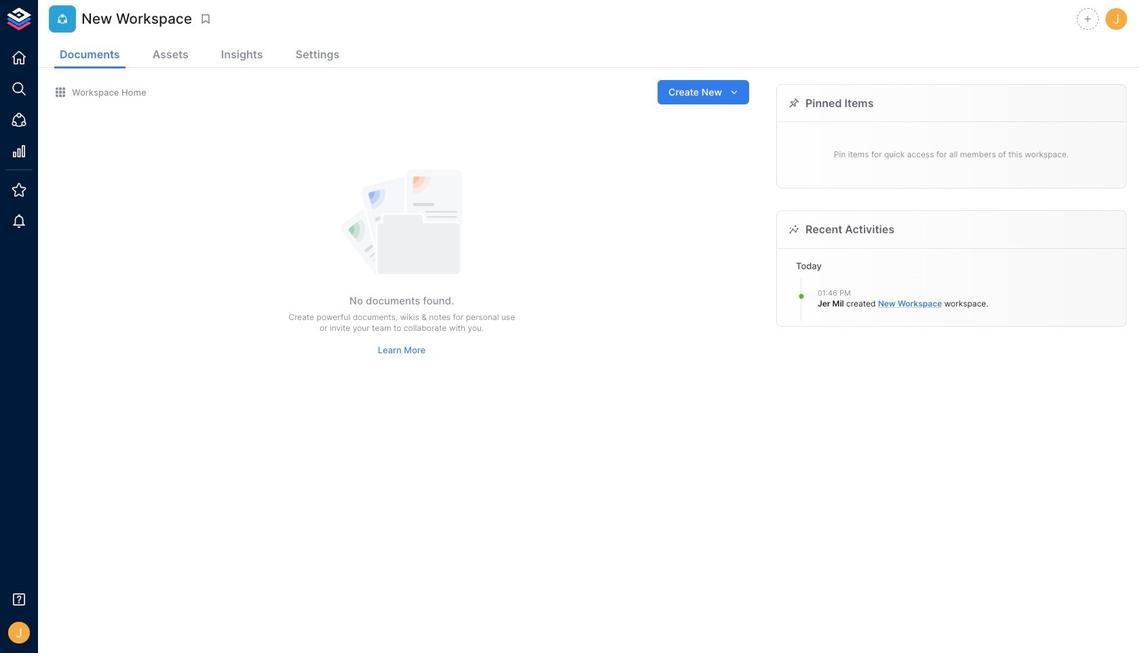 Task type: locate. For each thing, give the bounding box(es) containing it.
bookmark image
[[200, 13, 212, 25]]



Task type: vqa. For each thing, say whether or not it's contained in the screenshot.
Bookmark image
yes



